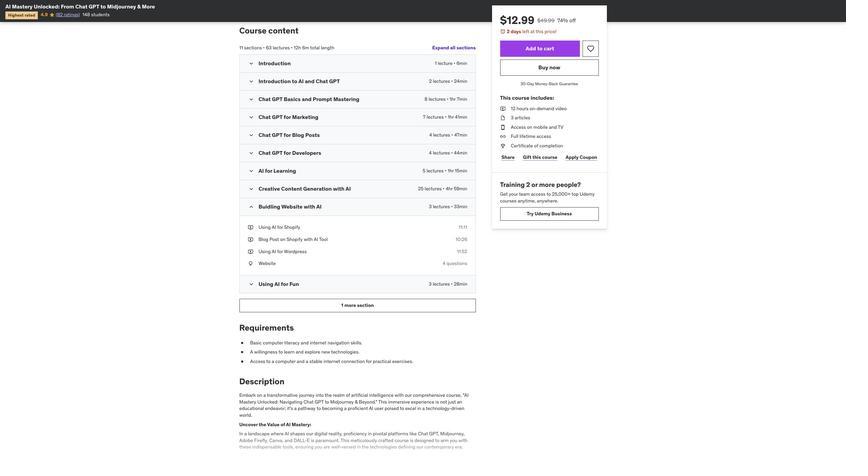Task type: describe. For each thing, give the bounding box(es) containing it.
sections inside dropdown button
[[457, 45, 476, 51]]

2 for 2 days left at this price!
[[507, 28, 510, 34]]

0 horizontal spatial midjourney
[[107, 3, 136, 10]]

your
[[509, 191, 518, 197]]

1 horizontal spatial website
[[282, 203, 303, 210]]

in
[[240, 431, 243, 437]]

with left tool
[[304, 236, 313, 242]]

on-
[[530, 105, 537, 111]]

students
[[91, 12, 110, 18]]

lectures for using ai for fun
[[433, 281, 450, 287]]

24min
[[454, 78, 468, 84]]

canva,
[[269, 437, 284, 443]]

25,000+
[[552, 191, 571, 197]]

with up era.
[[459, 437, 468, 443]]

15min
[[455, 168, 468, 174]]

udemy inside training 2 or more people? get your team access to 25,000+ top udemy courses anytime, anywhere.
[[580, 191, 595, 197]]

using ai for wordpress
[[259, 248, 307, 254]]

people?
[[557, 180, 581, 188]]

and up a willingness to learn and explore new technologies.
[[301, 340, 309, 346]]

for for developers
[[284, 150, 291, 156]]

7
[[423, 114, 426, 120]]

chat down chat gpt for marketing
[[259, 132, 271, 138]]

this inside gift this course "link"
[[533, 154, 542, 160]]

25 lectures • 4hr 59min
[[418, 186, 468, 192]]

0 horizontal spatial this
[[341, 437, 350, 443]]

where
[[271, 431, 284, 437]]

small image for chat
[[248, 114, 255, 121]]

47min
[[455, 132, 468, 138]]

ai down the generation
[[317, 203, 322, 210]]

chat left basics
[[259, 96, 271, 103]]

0 vertical spatial this
[[500, 94, 511, 101]]

includes:
[[531, 94, 555, 101]]

access inside training 2 or more people? get your team access to 25,000+ top udemy courses anytime, anywhere.
[[531, 191, 546, 197]]

tools,
[[283, 444, 294, 450]]

1 for 1 lecture • 6min
[[435, 60, 437, 66]]

marketing
[[292, 114, 319, 121]]

on for a
[[257, 392, 262, 398]]

11 sections • 63 lectures • 12h 6m total length
[[240, 45, 335, 51]]

shapes
[[290, 431, 305, 437]]

4 for chat gpt for developers
[[429, 150, 432, 156]]

8
[[425, 96, 428, 102]]

chat gpt for marketing
[[259, 114, 319, 121]]

0 vertical spatial the
[[325, 392, 332, 398]]

comprehensive
[[413, 392, 446, 398]]

0 horizontal spatial unlocked:
[[34, 3, 60, 10]]

explore
[[305, 349, 321, 355]]

lectures for chat gpt for developers
[[433, 150, 450, 156]]

chat gpt for developers
[[259, 150, 322, 156]]

wishlist image
[[587, 44, 595, 53]]

0 horizontal spatial &
[[137, 3, 141, 10]]

gpt down chat gpt for marketing
[[272, 132, 283, 138]]

and right learn
[[296, 349, 304, 355]]

are
[[324, 444, 330, 450]]

ai up post
[[272, 224, 276, 230]]

try udemy business
[[527, 211, 572, 217]]

prompt
[[313, 96, 332, 103]]

highest
[[8, 13, 24, 18]]

more inside 1 more section button
[[345, 302, 356, 308]]

gift this course
[[523, 154, 558, 160]]

video
[[556, 105, 567, 111]]

firefly,
[[254, 437, 268, 443]]

back
[[549, 81, 559, 86]]

developers
[[292, 150, 322, 156]]

like
[[410, 431, 417, 437]]

1 horizontal spatial our
[[405, 392, 412, 398]]

a down experience
[[423, 405, 425, 412]]

access for requirements
[[250, 358, 265, 364]]

section
[[357, 302, 374, 308]]

1 vertical spatial you
[[315, 444, 323, 450]]

0 horizontal spatial the
[[259, 421, 266, 427]]

3 lectures • 28min
[[429, 281, 468, 287]]

add
[[526, 45, 537, 52]]

buidling website with ai
[[259, 203, 322, 210]]

training 2 or more people? get your team access to 25,000+ top udemy courses anytime, anywhere.
[[500, 180, 595, 204]]

realm
[[333, 392, 345, 398]]

driven
[[452, 405, 465, 412]]

chat up 148
[[75, 3, 88, 10]]

proficient
[[348, 405, 368, 412]]

2 vertical spatial 4
[[443, 260, 446, 266]]

12
[[511, 105, 516, 111]]

midjourney inside embark on a transformative journey into the realm of artificial intelligence with our comprehensive course, "ai mastery unlocked: navigating chat gpt to midjourney & beyond." this immersive experience is not just an educational endeavor; it's a pathway to becoming a proficient ai user poised to excel in a technology-driven world. uncover the value of ai mastery: in a landscape where ai shapes our digital reality, proficiency in pivotal platforms like chat gpt, midjourney, adobe firefly, canva, and dall-e is paramount. this meticulously crafted course is designed to arm you with these indispensable tools, ensuring you are well-versed in the technologies defining our contemporary era.
[[331, 399, 354, 405]]

1 vertical spatial website
[[259, 260, 276, 266]]

• left '63'
[[263, 45, 265, 51]]

to down 'willingness'
[[266, 358, 271, 364]]

• for ai for learning
[[445, 168, 447, 174]]

embark
[[240, 392, 256, 398]]

total
[[310, 45, 320, 51]]

1 more section
[[342, 302, 374, 308]]

gpt inside embark on a transformative journey into the realm of artificial intelligence with our comprehensive course, "ai mastery unlocked: navigating chat gpt to midjourney & beyond." this immersive experience is not just an educational endeavor; it's a pathway to becoming a proficient ai user poised to excel in a technology-driven world. uncover the value of ai mastery: in a landscape where ai shapes our digital reality, proficiency in pivotal platforms like chat gpt, midjourney, adobe firefly, canva, and dall-e is paramount. this meticulously crafted course is designed to arm you with these indispensable tools, ensuring you are well-versed in the technologies defining our contemporary era.
[[315, 399, 324, 405]]

coupon
[[580, 154, 598, 160]]

a left stable
[[306, 358, 309, 364]]

to up students
[[101, 3, 106, 10]]

a
[[250, 349, 253, 355]]

(82 ratings)
[[56, 12, 80, 18]]

1 for 1 more section
[[342, 302, 344, 308]]

ai for learning
[[259, 167, 296, 174]]

poised
[[385, 405, 399, 412]]

business
[[552, 211, 572, 217]]

small image for introduction
[[248, 60, 255, 67]]

small image for chat gpt for blog posts
[[248, 132, 255, 139]]

at
[[531, 28, 535, 34]]

ai mastery unlocked: from chat gpt to midjourney & more
[[5, 3, 155, 10]]

buidling
[[259, 203, 280, 210]]

a down description
[[264, 392, 266, 398]]

access on mobile and tv
[[511, 124, 564, 130]]

0 vertical spatial computer
[[263, 340, 283, 346]]

• for creative content generation with ai
[[443, 186, 445, 192]]

small image for ai
[[248, 168, 255, 175]]

beyond."
[[359, 399, 378, 405]]

era.
[[455, 444, 463, 450]]

& inside embark on a transformative journey into the realm of artificial intelligence with our comprehensive course, "ai mastery unlocked: navigating chat gpt to midjourney & beyond." this immersive experience is not just an educational endeavor; it's a pathway to becoming a proficient ai user poised to excel in a technology-driven world. uncover the value of ai mastery: in a landscape where ai shapes our digital reality, proficiency in pivotal platforms like chat gpt, midjourney, adobe firefly, canva, and dall-e is paramount. this meticulously crafted course is designed to arm you with these indispensable tools, ensuring you are well-versed in the technologies defining our contemporary era.
[[355, 399, 358, 405]]

gpt up 148 students
[[89, 3, 99, 10]]

gpt up "mastering"
[[329, 78, 340, 85]]

for left the practical
[[366, 358, 372, 364]]

these
[[240, 444, 251, 450]]

4.9
[[41, 12, 48, 18]]

• for using ai for fun
[[451, 281, 453, 287]]

to down immersive
[[400, 405, 405, 412]]

transformative
[[267, 392, 298, 398]]

ai down post
[[272, 248, 276, 254]]

becoming
[[322, 405, 343, 412]]

small image for chat gpt for developers
[[248, 150, 255, 157]]

immersive
[[389, 399, 410, 405]]

7min
[[457, 96, 468, 102]]

to left learn
[[279, 349, 283, 355]]

1 horizontal spatial you
[[450, 437, 458, 443]]

with up immersive
[[395, 392, 404, 398]]

chat up designed
[[418, 431, 428, 437]]

using ai for shopify
[[259, 224, 300, 230]]

a right it's
[[294, 405, 297, 412]]

2 vertical spatial the
[[362, 444, 369, 450]]

off
[[570, 17, 576, 24]]

with right the generation
[[333, 185, 345, 192]]

highest rated
[[8, 13, 35, 18]]

buy now button
[[500, 59, 599, 76]]

full
[[511, 133, 519, 139]]

4 questions
[[443, 260, 468, 266]]

completion
[[540, 143, 564, 149]]

ai left mastery:
[[286, 421, 291, 427]]

a right in
[[245, 431, 247, 437]]

2 vertical spatial in
[[357, 444, 361, 450]]

to up contemporary
[[435, 437, 440, 443]]

just
[[449, 399, 456, 405]]

to right pathway
[[317, 405, 321, 412]]

chat up chat gpt for blog posts
[[259, 114, 271, 121]]

adobe
[[240, 437, 253, 443]]

chat up "ai for learning"
[[259, 150, 271, 156]]

navigation
[[328, 340, 350, 346]]

ai left fun
[[275, 281, 280, 287]]

for for marketing
[[284, 114, 291, 121]]

platforms
[[388, 431, 409, 437]]

description
[[240, 376, 285, 387]]

value
[[267, 421, 280, 427]]

a left proficient
[[344, 405, 347, 412]]

expand all sections button
[[433, 41, 476, 55]]

ai up creative
[[259, 167, 264, 174]]

chat up prompt
[[316, 78, 328, 85]]

for for wordpress
[[277, 248, 283, 254]]

gpt left basics
[[272, 96, 283, 103]]

using for using ai for shopify
[[259, 224, 271, 230]]

for for blog
[[284, 132, 291, 138]]

stable
[[310, 358, 323, 364]]

1hr for and
[[450, 96, 456, 102]]

1 more section button
[[240, 299, 476, 312]]



Task type: locate. For each thing, give the bounding box(es) containing it.
with down creative content generation with ai
[[304, 203, 315, 210]]

ai up chat gpt basics and prompt mastering
[[299, 78, 304, 85]]

2 left or on the right
[[527, 180, 531, 188]]

0 horizontal spatial access
[[250, 358, 265, 364]]

1 vertical spatial 2
[[429, 78, 432, 84]]

2 horizontal spatial our
[[417, 444, 424, 450]]

2 horizontal spatial of
[[535, 143, 539, 149]]

this right the at
[[536, 28, 544, 34]]

2 inside training 2 or more people? get your team access to 25,000+ top udemy courses anytime, anywhere.
[[527, 180, 531, 188]]

lectures for introduction to ai and chat gpt
[[433, 78, 450, 84]]

the down meticulously
[[362, 444, 369, 450]]

lectures down 7 lectures • 1hr 41min
[[434, 132, 451, 138]]

and inside embark on a transformative journey into the realm of artificial intelligence with our comprehensive course, "ai mastery unlocked: navigating chat gpt to midjourney & beyond." this immersive experience is not just an educational endeavor; it's a pathway to becoming a proficient ai user poised to excel in a technology-driven world. uncover the value of ai mastery: in a landscape where ai shapes our digital reality, proficiency in pivotal platforms like chat gpt, midjourney, adobe firefly, canva, and dall-e is paramount. this meticulously crafted course is designed to arm you with these indispensable tools, ensuring you are well-versed in the technologies defining our contemporary era.
[[285, 437, 293, 443]]

0 horizontal spatial 2
[[429, 78, 432, 84]]

ai left tool
[[314, 236, 318, 242]]

0 horizontal spatial udemy
[[535, 211, 551, 217]]

and up chat gpt basics and prompt mastering
[[305, 78, 315, 85]]

of
[[535, 143, 539, 149], [346, 392, 350, 398], [281, 421, 285, 427]]

2 vertical spatial our
[[417, 444, 424, 450]]

lectures for buidling website with ai
[[433, 204, 450, 210]]

of down 'full lifetime access'
[[535, 143, 539, 149]]

2 horizontal spatial this
[[500, 94, 511, 101]]

an
[[457, 399, 463, 405]]

access for this course includes:
[[511, 124, 526, 130]]

for down post
[[277, 248, 283, 254]]

for down chat gpt for blog posts
[[284, 150, 291, 156]]

and up tools,
[[285, 437, 293, 443]]

3 for buidling website with ai
[[429, 204, 432, 210]]

1hr for marketing
[[448, 114, 454, 120]]

1 vertical spatial access
[[531, 191, 546, 197]]

1 left section
[[342, 302, 344, 308]]

3 small image from the top
[[248, 168, 255, 175]]

and right basics
[[302, 96, 312, 103]]

lectures for creative content generation with ai
[[425, 186, 442, 192]]

ai up 'highest'
[[5, 3, 11, 10]]

1 horizontal spatial blog
[[292, 132, 304, 138]]

wordpress
[[284, 248, 307, 254]]

1 vertical spatial this
[[379, 399, 387, 405]]

1hr
[[450, 96, 456, 102], [448, 114, 454, 120], [448, 168, 454, 174]]

internet down new
[[324, 358, 340, 364]]

skills.
[[351, 340, 363, 346]]

chat gpt basics and prompt mastering
[[259, 96, 360, 103]]

lectures right 7
[[427, 114, 444, 120]]

shopify
[[284, 224, 300, 230], [287, 236, 303, 242]]

1 horizontal spatial access
[[511, 124, 526, 130]]

& left the more
[[137, 3, 141, 10]]

lectures for chat gpt for marketing
[[427, 114, 444, 120]]

embark on a transformative journey into the realm of artificial intelligence with our comprehensive course, "ai mastery unlocked: navigating chat gpt to midjourney & beyond." this immersive experience is not just an educational endeavor; it's a pathway to becoming a proficient ai user poised to excel in a technology-driven world. uncover the value of ai mastery: in a landscape where ai shapes our digital reality, proficiency in pivotal platforms like chat gpt, midjourney, adobe firefly, canva, and dall-e is paramount. this meticulously crafted course is designed to arm you with these indispensable tools, ensuring you are well-versed in the technologies defining our contemporary era.
[[240, 392, 469, 450]]

4 small image from the top
[[248, 150, 255, 157]]

this
[[500, 94, 511, 101], [379, 399, 387, 405], [341, 437, 350, 443]]

lectures right '63'
[[273, 45, 290, 51]]

small image for introduction
[[248, 78, 255, 85]]

access to a computer and a stable internet connection for practical exercises.
[[250, 358, 413, 364]]

more right or on the right
[[540, 180, 555, 188]]

try
[[527, 211, 534, 217]]

3 using from the top
[[259, 281, 274, 287]]

0 horizontal spatial website
[[259, 260, 276, 266]]

pivotal
[[373, 431, 387, 437]]

crafted
[[379, 437, 394, 443]]

sections right "all"
[[457, 45, 476, 51]]

course,
[[447, 392, 462, 398]]

access
[[537, 133, 552, 139], [531, 191, 546, 197]]

mastering
[[334, 96, 360, 103]]

0 vertical spatial midjourney
[[107, 3, 136, 10]]

1 using from the top
[[259, 224, 271, 230]]

0 vertical spatial introduction
[[259, 60, 291, 67]]

for left learning
[[265, 167, 273, 174]]

1 vertical spatial more
[[345, 302, 356, 308]]

0 horizontal spatial on
[[257, 392, 262, 398]]

of right realm
[[346, 392, 350, 398]]

• for buidling website with ai
[[451, 204, 453, 210]]

website down using ai for wordpress
[[259, 260, 276, 266]]

2 vertical spatial course
[[395, 437, 409, 443]]

course down the completion
[[543, 154, 558, 160]]

1 horizontal spatial of
[[346, 392, 350, 398]]

course inside embark on a transformative journey into the realm of artificial intelligence with our comprehensive course, "ai mastery unlocked: navigating chat gpt to midjourney & beyond." this immersive experience is not just an educational endeavor; it's a pathway to becoming a proficient ai user poised to excel in a technology-driven world. uncover the value of ai mastery: in a landscape where ai shapes our digital reality, proficiency in pivotal platforms like chat gpt, midjourney, adobe firefly, canva, and dall-e is paramount. this meticulously crafted course is designed to arm you with these indispensable tools, ensuring you are well-versed in the technologies defining our contemporary era.
[[395, 437, 409, 443]]

digital
[[315, 431, 328, 437]]

2 small image from the top
[[248, 96, 255, 103]]

• for chat gpt for developers
[[451, 150, 453, 156]]

and left tv
[[549, 124, 557, 130]]

chat gpt for blog posts
[[259, 132, 320, 138]]

to up the anywhere.
[[547, 191, 551, 197]]

$12.99
[[500, 13, 535, 27]]

connection
[[342, 358, 365, 364]]

ai
[[5, 3, 11, 10], [299, 78, 304, 85], [259, 167, 264, 174], [346, 185, 351, 192], [317, 203, 322, 210], [272, 224, 276, 230], [314, 236, 318, 242], [272, 248, 276, 254], [275, 281, 280, 287], [369, 405, 374, 412], [286, 421, 291, 427], [285, 431, 289, 437]]

small image
[[248, 60, 255, 67], [248, 96, 255, 103], [248, 132, 255, 139], [248, 150, 255, 157], [248, 186, 255, 193]]

xsmall image for full
[[500, 133, 506, 140]]

using for using ai for fun
[[259, 281, 274, 287]]

the up the landscape in the left of the page
[[259, 421, 266, 427]]

fun
[[290, 281, 299, 287]]

2 vertical spatial this
[[341, 437, 350, 443]]

148
[[83, 12, 90, 18]]

0 vertical spatial mastery
[[12, 3, 33, 10]]

gpt,
[[430, 431, 439, 437]]

for down chat gpt for marketing
[[284, 132, 291, 138]]

defining
[[398, 444, 416, 450]]

more inside training 2 or more people? get your team access to 25,000+ top udemy courses anytime, anywhere.
[[540, 180, 555, 188]]

lectures for ai for learning
[[427, 168, 444, 174]]

and
[[305, 78, 315, 85], [302, 96, 312, 103], [549, 124, 557, 130], [301, 340, 309, 346], [296, 349, 304, 355], [297, 358, 305, 364], [285, 437, 293, 443]]

not
[[440, 399, 447, 405]]

computer down learn
[[276, 358, 296, 364]]

blog left post
[[259, 236, 269, 242]]

• left 28min at the bottom
[[451, 281, 453, 287]]

creative
[[259, 185, 280, 192]]

chat up pathway
[[304, 399, 314, 405]]

2 horizontal spatial 2
[[527, 180, 531, 188]]

udemy right top
[[580, 191, 595, 197]]

2 horizontal spatial is
[[436, 399, 439, 405]]

gpt up "ai for learning"
[[272, 150, 283, 156]]

for for shopify
[[277, 224, 283, 230]]

share button
[[500, 151, 517, 164]]

introduction
[[259, 60, 291, 67], [259, 78, 291, 85]]

introduction down '63'
[[259, 60, 291, 67]]

1 vertical spatial 1
[[342, 302, 344, 308]]

1 left lecture
[[435, 60, 437, 66]]

expand
[[433, 45, 449, 51]]

2 vertical spatial 2
[[527, 180, 531, 188]]

1 horizontal spatial in
[[368, 431, 372, 437]]

small image for chat gpt basics and prompt mastering
[[248, 96, 255, 103]]

sections
[[244, 45, 262, 51], [457, 45, 476, 51]]

of right value
[[281, 421, 285, 427]]

0 horizontal spatial of
[[281, 421, 285, 427]]

courses
[[500, 198, 517, 204]]

0 vertical spatial in
[[418, 405, 422, 412]]

this
[[536, 28, 544, 34], [533, 154, 542, 160]]

0 vertical spatial access
[[537, 133, 552, 139]]

alarm image
[[500, 29, 506, 34]]

internet up the explore
[[310, 340, 327, 346]]

course inside gift this course "link"
[[543, 154, 558, 160]]

unlocked: up 4.9
[[34, 3, 60, 10]]

41min
[[455, 114, 468, 120]]

1 horizontal spatial on
[[280, 236, 286, 242]]

for up post
[[277, 224, 283, 230]]

8 lectures • 1hr 7min
[[425, 96, 468, 102]]

0 vertical spatial 1
[[435, 60, 437, 66]]

to up becoming
[[325, 399, 329, 405]]

2 right alarm icon
[[507, 28, 510, 34]]

0 vertical spatial blog
[[292, 132, 304, 138]]

small image for buidling
[[248, 204, 255, 210]]

0 vertical spatial of
[[535, 143, 539, 149]]

technologies
[[370, 444, 397, 450]]

gpt up chat gpt for blog posts
[[272, 114, 283, 121]]

midjourney down realm
[[331, 399, 354, 405]]

our down designed
[[417, 444, 424, 450]]

3 left 28min at the bottom
[[429, 281, 432, 287]]

0 vertical spatial this
[[536, 28, 544, 34]]

1 vertical spatial on
[[280, 236, 286, 242]]

0 vertical spatial our
[[405, 392, 412, 398]]

small image for creative content generation with ai
[[248, 186, 255, 193]]

1 vertical spatial this
[[533, 154, 542, 160]]

• for introduction
[[454, 60, 456, 66]]

1 vertical spatial midjourney
[[331, 399, 354, 405]]

expand all sections
[[433, 45, 476, 51]]

• for chat gpt basics and prompt mastering
[[447, 96, 449, 102]]

1 vertical spatial our
[[307, 431, 313, 437]]

using up post
[[259, 224, 271, 230]]

0 vertical spatial 1hr
[[450, 96, 456, 102]]

to inside training 2 or more people? get your team access to 25,000+ top udemy courses anytime, anywhere.
[[547, 191, 551, 197]]

certificate
[[511, 143, 533, 149]]

4hr
[[446, 186, 453, 192]]

1 horizontal spatial course
[[512, 94, 530, 101]]

0 vertical spatial internet
[[310, 340, 327, 346]]

introduction up basics
[[259, 78, 291, 85]]

0 vertical spatial on
[[528, 124, 533, 130]]

1 vertical spatial udemy
[[535, 211, 551, 217]]

74%
[[558, 17, 569, 24]]

willingness
[[254, 349, 278, 355]]

left
[[523, 28, 530, 34]]

navigating
[[280, 399, 303, 405]]

gpt down into
[[315, 399, 324, 405]]

0 horizontal spatial our
[[307, 431, 313, 437]]

ai right where
[[285, 431, 289, 437]]

2 horizontal spatial the
[[362, 444, 369, 450]]

in down meticulously
[[357, 444, 361, 450]]

lifetime
[[520, 133, 536, 139]]

xsmall image for 3
[[500, 115, 506, 121]]

educational
[[240, 405, 264, 412]]

lectures for chat gpt basics and prompt mastering
[[429, 96, 446, 102]]

rated
[[25, 13, 35, 18]]

using left fun
[[259, 281, 274, 287]]

website
[[282, 203, 303, 210], [259, 260, 276, 266]]

unlocked: inside embark on a transformative journey into the realm of artificial intelligence with our comprehensive course, "ai mastery unlocked: navigating chat gpt to midjourney & beyond." this immersive experience is not just an educational endeavor; it's a pathway to becoming a proficient ai user poised to excel in a technology-driven world. uncover the value of ai mastery: in a landscape where ai shapes our digital reality, proficiency in pivotal platforms like chat gpt, midjourney, adobe firefly, canva, and dall-e is paramount. this meticulously crafted course is designed to arm you with these indispensable tools, ensuring you are well-versed in the technologies defining our contemporary era.
[[258, 399, 279, 405]]

from
[[61, 3, 74, 10]]

you down midjourney,
[[450, 437, 458, 443]]

0 horizontal spatial blog
[[259, 236, 269, 242]]

1 vertical spatial of
[[346, 392, 350, 398]]

this right gift
[[533, 154, 542, 160]]

2 vertical spatial of
[[281, 421, 285, 427]]

3 for using ai for fun
[[429, 281, 432, 287]]

• left 33min
[[451, 204, 453, 210]]

1 vertical spatial computer
[[276, 358, 296, 364]]

• for chat gpt for marketing
[[445, 114, 447, 120]]

this course includes:
[[500, 94, 555, 101]]

creative content generation with ai
[[259, 185, 351, 192]]

4 xsmall image from the top
[[500, 133, 506, 140]]

0 horizontal spatial 1
[[342, 302, 344, 308]]

1 horizontal spatial 2
[[507, 28, 510, 34]]

mastery:
[[292, 421, 311, 427]]

1 horizontal spatial sections
[[457, 45, 476, 51]]

xsmall image
[[500, 143, 506, 149], [248, 224, 253, 231], [248, 236, 253, 243], [248, 248, 253, 255], [248, 260, 253, 267], [240, 340, 245, 346], [240, 349, 245, 356], [240, 358, 245, 365]]

lectures down lecture
[[433, 78, 450, 84]]

1 horizontal spatial midjourney
[[331, 399, 354, 405]]

2 using from the top
[[259, 248, 271, 254]]

or
[[532, 180, 538, 188]]

shopify for for
[[284, 224, 300, 230]]

new
[[322, 349, 330, 355]]

apply coupon button
[[565, 151, 599, 164]]

2 horizontal spatial course
[[543, 154, 558, 160]]

0 vertical spatial shopify
[[284, 224, 300, 230]]

articles
[[515, 115, 531, 121]]

share
[[502, 154, 515, 160]]

1 horizontal spatial this
[[379, 399, 387, 405]]

on inside embark on a transformative journey into the realm of artificial intelligence with our comprehensive course, "ai mastery unlocked: navigating chat gpt to midjourney & beyond." this immersive experience is not just an educational endeavor; it's a pathway to becoming a proficient ai user poised to excel in a technology-driven world. uncover the value of ai mastery: in a landscape where ai shapes our digital reality, proficiency in pivotal platforms like chat gpt, midjourney, adobe firefly, canva, and dall-e is paramount. this meticulously crafted course is designed to arm you with these indispensable tools, ensuring you are well-versed in the technologies defining our contemporary era.
[[257, 392, 262, 398]]

• for introduction to ai and chat gpt
[[451, 78, 453, 84]]

1 inside button
[[342, 302, 344, 308]]

journey
[[299, 392, 315, 398]]

hours
[[517, 105, 529, 111]]

0 horizontal spatial course
[[395, 437, 409, 443]]

1 vertical spatial mastery
[[240, 399, 256, 405]]

to inside button
[[538, 45, 543, 52]]

lectures
[[273, 45, 290, 51], [433, 78, 450, 84], [429, 96, 446, 102], [427, 114, 444, 120], [434, 132, 451, 138], [433, 150, 450, 156], [427, 168, 444, 174], [425, 186, 442, 192], [433, 204, 450, 210], [433, 281, 450, 287]]

1 vertical spatial the
[[259, 421, 266, 427]]

on right post
[[280, 236, 286, 242]]

1 xsmall image from the top
[[500, 105, 506, 112]]

for left fun
[[281, 281, 288, 287]]

cart
[[544, 45, 555, 52]]

1 vertical spatial using
[[259, 248, 271, 254]]

ai down beyond."
[[369, 405, 374, 412]]

midjourney up students
[[107, 3, 136, 10]]

1hr left 41min
[[448, 114, 454, 120]]

access
[[511, 124, 526, 130], [250, 358, 265, 364]]

a down 'willingness'
[[272, 358, 274, 364]]

udemy right the try
[[535, 211, 551, 217]]

mastery up highest rated
[[12, 3, 33, 10]]

tool
[[319, 236, 328, 242]]

1 vertical spatial in
[[368, 431, 372, 437]]

• for chat gpt for blog posts
[[452, 132, 453, 138]]

0 vertical spatial unlocked:
[[34, 3, 60, 10]]

0 horizontal spatial mastery
[[12, 3, 33, 10]]

2 vertical spatial on
[[257, 392, 262, 398]]

0 horizontal spatial sections
[[244, 45, 262, 51]]

1 lecture • 6min
[[435, 60, 468, 66]]

exercises.
[[393, 358, 413, 364]]

3 small image from the top
[[248, 132, 255, 139]]

shopify up blog post on shopify with ai tool
[[284, 224, 300, 230]]

using for using ai for wordpress
[[259, 248, 271, 254]]

3 xsmall image from the top
[[500, 124, 506, 131]]

1 vertical spatial blog
[[259, 236, 269, 242]]

0 vertical spatial course
[[512, 94, 530, 101]]

1 horizontal spatial &
[[355, 399, 358, 405]]

2 horizontal spatial in
[[418, 405, 422, 412]]

• left 12h 6m
[[291, 45, 293, 51]]

• left 6min
[[454, 60, 456, 66]]

1 introduction from the top
[[259, 60, 291, 67]]

introduction for introduction
[[259, 60, 291, 67]]

xsmall image for access
[[500, 124, 506, 131]]

a
[[272, 358, 274, 364], [306, 358, 309, 364], [264, 392, 266, 398], [294, 405, 297, 412], [344, 405, 347, 412], [423, 405, 425, 412], [245, 431, 247, 437]]

technologies.
[[331, 349, 360, 355]]

in up meticulously
[[368, 431, 372, 437]]

lectures right 8 in the right top of the page
[[429, 96, 446, 102]]

1 vertical spatial introduction
[[259, 78, 291, 85]]

1 small image from the top
[[248, 60, 255, 67]]

4 for chat gpt for blog posts
[[430, 132, 432, 138]]

1 horizontal spatial mastery
[[240, 399, 256, 405]]

2 xsmall image from the top
[[500, 115, 506, 121]]

dall-
[[294, 437, 307, 443]]

more
[[540, 180, 555, 188], [345, 302, 356, 308]]

learning
[[274, 167, 296, 174]]

4 small image from the top
[[248, 204, 255, 210]]

xsmall image for 12
[[500, 105, 506, 112]]

0 vertical spatial 4
[[430, 132, 432, 138]]

questions
[[447, 260, 468, 266]]

on for mobile
[[528, 124, 533, 130]]

2 vertical spatial 1hr
[[448, 168, 454, 174]]

2 vertical spatial 3
[[429, 281, 432, 287]]

• left 4hr
[[443, 186, 445, 192]]

xsmall image
[[500, 105, 506, 112], [500, 115, 506, 121], [500, 124, 506, 131], [500, 133, 506, 140]]

ai right the generation
[[346, 185, 351, 192]]

44min
[[454, 150, 468, 156]]

1 horizontal spatial 1
[[435, 60, 437, 66]]

0 vertical spatial 3
[[511, 115, 514, 121]]

2 small image from the top
[[248, 114, 255, 121]]

1 vertical spatial &
[[355, 399, 358, 405]]

lectures for chat gpt for blog posts
[[434, 132, 451, 138]]

and down a willingness to learn and explore new technologies.
[[297, 358, 305, 364]]

lectures left 28min at the bottom
[[433, 281, 450, 287]]

unlocked:
[[34, 3, 60, 10], [258, 399, 279, 405]]

for for fun
[[281, 281, 288, 287]]

small image
[[248, 78, 255, 85], [248, 114, 255, 121], [248, 168, 255, 175], [248, 204, 255, 210], [248, 281, 255, 288]]

0 horizontal spatial is
[[311, 437, 315, 443]]

0 horizontal spatial you
[[315, 444, 323, 450]]

1 vertical spatial 1hr
[[448, 114, 454, 120]]

website down content
[[282, 203, 303, 210]]

1 vertical spatial shopify
[[287, 236, 303, 242]]

2 introduction from the top
[[259, 78, 291, 85]]

is left not
[[436, 399, 439, 405]]

0 vertical spatial udemy
[[580, 191, 595, 197]]

proficiency
[[344, 431, 367, 437]]

to up basics
[[292, 78, 298, 85]]

introduction for introduction to ai and chat gpt
[[259, 78, 291, 85]]

mastery inside embark on a transformative journey into the realm of artificial intelligence with our comprehensive course, "ai mastery unlocked: navigating chat gpt to midjourney & beyond." this immersive experience is not just an educational endeavor; it's a pathway to becoming a proficient ai user poised to excel in a technology-driven world. uncover the value of ai mastery: in a landscape where ai shapes our digital reality, proficiency in pivotal platforms like chat gpt, midjourney, adobe firefly, canva, and dall-e is paramount. this meticulously crafted course is designed to arm you with these indispensable tools, ensuring you are well-versed in the technologies defining our contemporary era.
[[240, 399, 256, 405]]

2 for 2 lectures • 24min
[[429, 78, 432, 84]]

designed
[[415, 437, 434, 443]]

4 left the questions
[[443, 260, 446, 266]]

sections right 11
[[244, 45, 262, 51]]

1 vertical spatial internet
[[324, 358, 340, 364]]

midjourney,
[[441, 431, 465, 437]]

indispensable
[[253, 444, 282, 450]]

5 small image from the top
[[248, 186, 255, 193]]

small image for using
[[248, 281, 255, 288]]

1 small image from the top
[[248, 78, 255, 85]]

1 horizontal spatial is
[[410, 437, 414, 443]]

access down the mobile
[[537, 133, 552, 139]]

0 vertical spatial 2
[[507, 28, 510, 34]]

lectures up 5 lectures • 1hr 15min
[[433, 150, 450, 156]]

shopify for on
[[287, 236, 303, 242]]

technology-
[[426, 405, 452, 412]]

5 small image from the top
[[248, 281, 255, 288]]

contemporary
[[425, 444, 454, 450]]

0 vertical spatial you
[[450, 437, 458, 443]]

arm
[[441, 437, 449, 443]]

versed
[[342, 444, 356, 450]]

& up proficient
[[355, 399, 358, 405]]

course up hours
[[512, 94, 530, 101]]

25
[[418, 186, 424, 192]]

1 horizontal spatial unlocked:
[[258, 399, 279, 405]]



Task type: vqa. For each thing, say whether or not it's contained in the screenshot.
Instructor Q&A for Free courses
no



